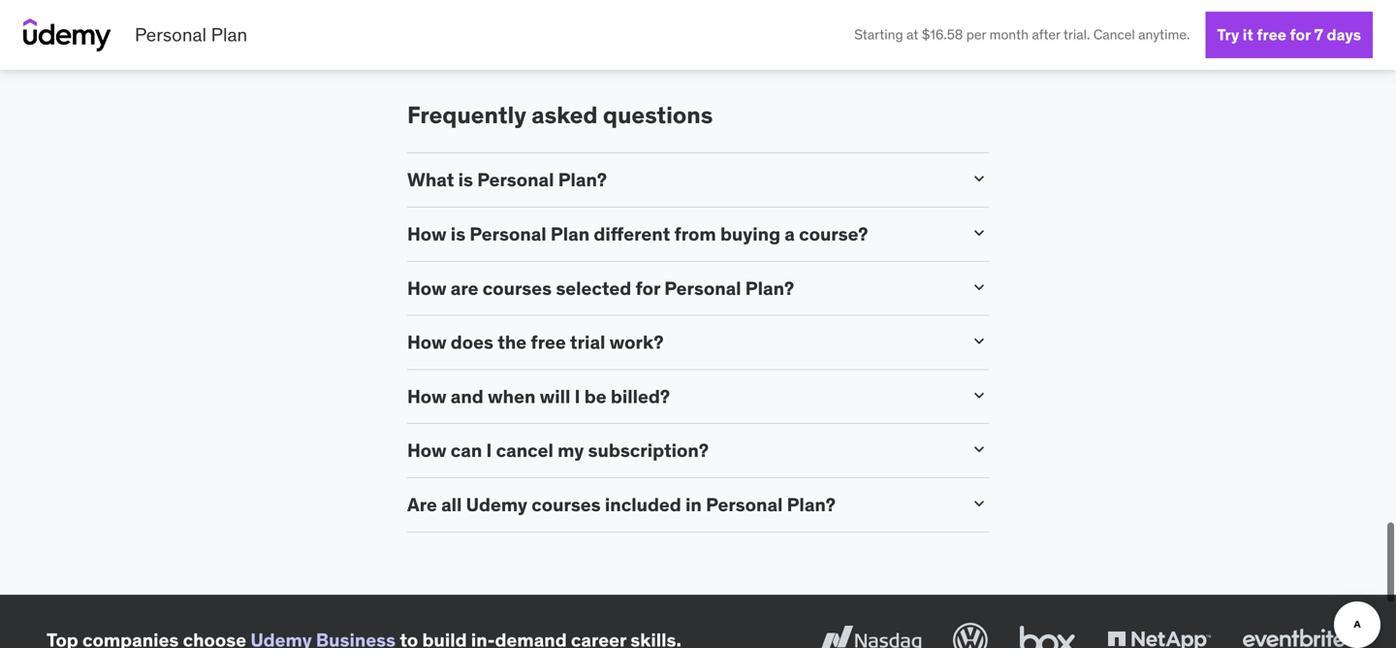 Task type: locate. For each thing, give the bounding box(es) containing it.
courses right are
[[483, 276, 552, 300]]

courses down the my
[[532, 493, 601, 516]]

1 horizontal spatial for
[[1291, 25, 1312, 45]]

4 how from the top
[[407, 385, 447, 408]]

plan
[[211, 23, 248, 46], [551, 222, 590, 245]]

are all udemy courses included in personal plan? button
[[407, 493, 955, 516]]

1 vertical spatial free
[[531, 330, 566, 354]]

0 vertical spatial courses
[[483, 276, 552, 300]]

course?
[[799, 222, 869, 245]]

free
[[1258, 25, 1287, 45], [531, 330, 566, 354]]

0 vertical spatial plan?
[[558, 168, 607, 191]]

cancel
[[496, 439, 554, 462]]

how left can
[[407, 439, 447, 462]]

will
[[540, 385, 571, 408]]

how left and
[[407, 385, 447, 408]]

0 vertical spatial for
[[1291, 25, 1312, 45]]

small image for buying
[[970, 223, 989, 243]]

how
[[407, 222, 447, 245], [407, 276, 447, 300], [407, 330, 447, 354], [407, 385, 447, 408], [407, 439, 447, 462]]

starting at $16.58 per month after trial. cancel anytime.
[[855, 26, 1191, 43]]

it
[[1243, 25, 1254, 45]]

how are courses selected for personal plan?
[[407, 276, 795, 300]]

small image for plan?
[[970, 277, 989, 297]]

0 horizontal spatial for
[[636, 276, 661, 300]]

how are courses selected for personal plan? button
[[407, 276, 955, 300]]

try it free for 7 days
[[1218, 25, 1362, 45]]

trial
[[570, 330, 606, 354]]

selected
[[556, 276, 632, 300]]

0 horizontal spatial free
[[531, 330, 566, 354]]

0 vertical spatial i
[[575, 385, 581, 408]]

i right can
[[487, 439, 492, 462]]

2 small image from the top
[[970, 223, 989, 243]]

what is personal plan? button
[[407, 168, 955, 191]]

udemy image
[[23, 18, 112, 51]]

0 vertical spatial small image
[[970, 331, 989, 351]]

try
[[1218, 25, 1240, 45]]

courses
[[483, 276, 552, 300], [532, 493, 601, 516]]

how down what
[[407, 222, 447, 245]]

buying
[[721, 222, 781, 245]]

1 horizontal spatial free
[[1258, 25, 1287, 45]]

small image
[[970, 169, 989, 188], [970, 223, 989, 243], [970, 277, 989, 297], [970, 385, 989, 405]]

small image for billed?
[[970, 385, 989, 405]]

0 vertical spatial plan
[[211, 23, 248, 46]]

how left are
[[407, 276, 447, 300]]

frequently
[[407, 100, 527, 129]]

i
[[575, 385, 581, 408], [487, 439, 492, 462]]

i left be
[[575, 385, 581, 408]]

billed?
[[611, 385, 670, 408]]

subscription?
[[588, 439, 709, 462]]

is right what
[[458, 168, 473, 191]]

is up are
[[451, 222, 466, 245]]

how does the free trial work? button
[[407, 330, 955, 354]]

free right the the
[[531, 330, 566, 354]]

small image for how can i cancel my subscription?
[[970, 440, 989, 459]]

can
[[451, 439, 482, 462]]

1 vertical spatial small image
[[970, 440, 989, 459]]

1 how from the top
[[407, 222, 447, 245]]

0 horizontal spatial i
[[487, 439, 492, 462]]

is
[[458, 168, 473, 191], [451, 222, 466, 245]]

how for how are courses selected for personal plan?
[[407, 276, 447, 300]]

how for how can i cancel my subscription?
[[407, 439, 447, 462]]

small image for are all udemy courses included in personal plan?
[[970, 494, 989, 513]]

1 vertical spatial courses
[[532, 493, 601, 516]]

how for how does the free trial work?
[[407, 330, 447, 354]]

are all udemy courses included in personal plan?
[[407, 493, 836, 516]]

be
[[585, 385, 607, 408]]

how can i cancel my subscription?
[[407, 439, 709, 462]]

1 horizontal spatial plan
[[551, 222, 590, 245]]

in
[[686, 493, 702, 516]]

3 small image from the top
[[970, 277, 989, 297]]

for
[[1291, 25, 1312, 45], [636, 276, 661, 300]]

4 small image from the top
[[970, 385, 989, 405]]

3 how from the top
[[407, 330, 447, 354]]

1 small image from the top
[[970, 331, 989, 351]]

2 small image from the top
[[970, 440, 989, 459]]

small image
[[970, 331, 989, 351], [970, 440, 989, 459], [970, 494, 989, 513]]

2 how from the top
[[407, 276, 447, 300]]

what is personal plan?
[[407, 168, 607, 191]]

days
[[1328, 25, 1362, 45]]

after
[[1033, 26, 1061, 43]]

free right it
[[1258, 25, 1287, 45]]

1 vertical spatial is
[[451, 222, 466, 245]]

are
[[451, 276, 479, 300]]

2 vertical spatial small image
[[970, 494, 989, 513]]

is for how
[[451, 222, 466, 245]]

how is personal plan different from buying a course? button
[[407, 222, 955, 245]]

how can i cancel my subscription? button
[[407, 439, 955, 462]]

how left does at the bottom of the page
[[407, 330, 447, 354]]

0 vertical spatial is
[[458, 168, 473, 191]]

personal
[[135, 23, 207, 46], [477, 168, 554, 191], [470, 222, 547, 245], [665, 276, 742, 300], [706, 493, 783, 516]]

5 how from the top
[[407, 439, 447, 462]]

at
[[907, 26, 919, 43]]

my
[[558, 439, 584, 462]]

questions
[[603, 100, 713, 129]]

cancel
[[1094, 26, 1136, 43]]

0 horizontal spatial plan
[[211, 23, 248, 46]]

3 small image from the top
[[970, 494, 989, 513]]

1 vertical spatial plan?
[[746, 276, 795, 300]]

for right selected
[[636, 276, 661, 300]]

plan?
[[558, 168, 607, 191], [746, 276, 795, 300], [787, 493, 836, 516]]

for left '7'
[[1291, 25, 1312, 45]]



Task type: vqa. For each thing, say whether or not it's contained in the screenshot.
Online
no



Task type: describe. For each thing, give the bounding box(es) containing it.
starting
[[855, 26, 904, 43]]

different
[[594, 222, 671, 245]]

nasdaq image
[[815, 619, 926, 648]]

small image for how does the free trial work?
[[970, 331, 989, 351]]

1 horizontal spatial i
[[575, 385, 581, 408]]

what
[[407, 168, 454, 191]]

$16.58
[[922, 26, 964, 43]]

is for what
[[458, 168, 473, 191]]

frequently asked questions
[[407, 100, 713, 129]]

volkswagen image
[[950, 619, 992, 648]]

from
[[675, 222, 717, 245]]

1 vertical spatial i
[[487, 439, 492, 462]]

all
[[441, 493, 462, 516]]

asked
[[532, 100, 598, 129]]

anytime.
[[1139, 26, 1191, 43]]

does
[[451, 330, 494, 354]]

included
[[605, 493, 682, 516]]

eventbrite image
[[1239, 619, 1350, 648]]

month
[[990, 26, 1029, 43]]

0 vertical spatial free
[[1258, 25, 1287, 45]]

personal plan
[[135, 23, 248, 46]]

and
[[451, 385, 484, 408]]

how and when will i be billed? button
[[407, 385, 955, 408]]

1 vertical spatial plan
[[551, 222, 590, 245]]

when
[[488, 385, 536, 408]]

how is personal plan different from buying a course?
[[407, 222, 869, 245]]

2 vertical spatial plan?
[[787, 493, 836, 516]]

are
[[407, 493, 437, 516]]

try it free for 7 days link
[[1206, 12, 1374, 58]]

netapp image
[[1104, 619, 1215, 648]]

per
[[967, 26, 987, 43]]

how for how and when will i be billed?
[[407, 385, 447, 408]]

7
[[1315, 25, 1324, 45]]

how for how is personal plan different from buying a course?
[[407, 222, 447, 245]]

1 small image from the top
[[970, 169, 989, 188]]

work?
[[610, 330, 664, 354]]

trial.
[[1064, 26, 1091, 43]]

udemy
[[466, 493, 528, 516]]

how does the free trial work?
[[407, 330, 664, 354]]

box image
[[1016, 619, 1081, 648]]

a
[[785, 222, 795, 245]]

how and when will i be billed?
[[407, 385, 670, 408]]

the
[[498, 330, 527, 354]]

1 vertical spatial for
[[636, 276, 661, 300]]



